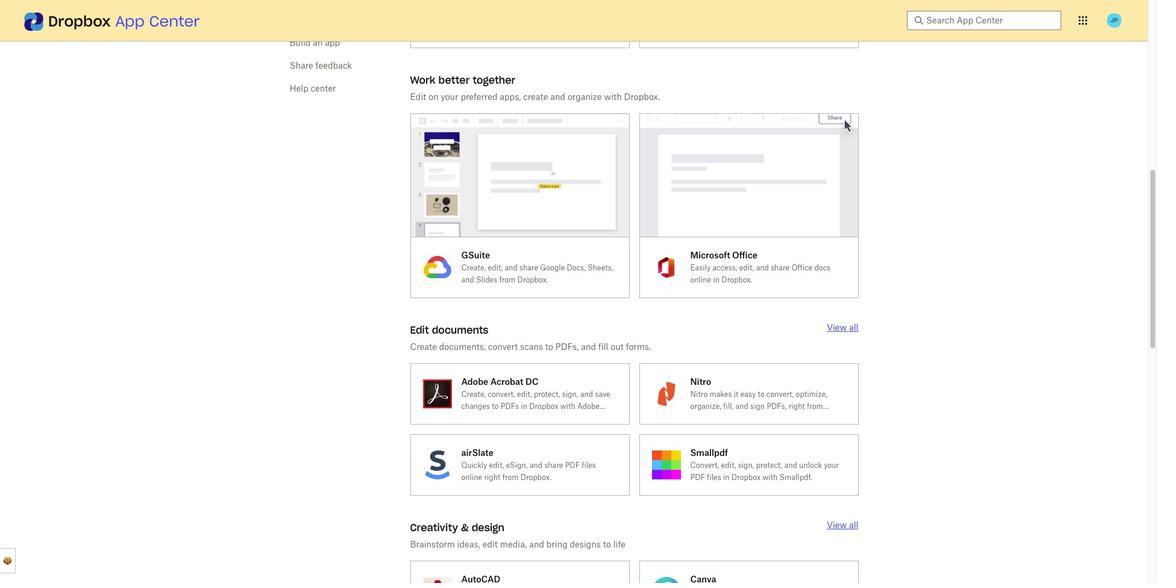 Task type: locate. For each thing, give the bounding box(es) containing it.
1 horizontal spatial convert,
[[767, 390, 794, 399]]

dropbox. down access,
[[722, 275, 753, 284]]

design
[[472, 522, 505, 534]]

0 vertical spatial with
[[604, 92, 622, 102]]

right down quickly
[[484, 473, 501, 482]]

2 all from the top
[[849, 520, 859, 530]]

your right on
[[441, 92, 459, 102]]

edit documents
[[410, 324, 489, 336]]

from right slides
[[499, 275, 516, 284]]

sign, right convert,
[[738, 461, 755, 470]]

0 vertical spatial right
[[789, 402, 805, 411]]

right
[[789, 402, 805, 411], [484, 473, 501, 482]]

pdf right esign,
[[565, 461, 580, 470]]

your right unlock
[[824, 461, 839, 470]]

all for creativity & design
[[849, 520, 859, 530]]

microsoft office easily access, edit, and share office docs online in dropbox.
[[691, 250, 831, 284]]

files inside airslate quickly edit, esign, and share pdf files online right from dropbox.
[[582, 461, 596, 470]]

view all link
[[827, 322, 859, 333], [827, 520, 859, 530]]

to inside nitro nitro makes it easy to convert, optimize, organize, fill, and sign pdfs, right from dropbox.
[[758, 390, 765, 399]]

share
[[520, 263, 538, 272], [771, 263, 790, 272], [545, 461, 563, 470]]

1 vertical spatial create,
[[462, 390, 486, 399]]

0 vertical spatial office
[[733, 250, 758, 260]]

with
[[604, 92, 622, 102], [561, 402, 576, 411], [763, 473, 778, 482]]

help center
[[290, 83, 336, 93]]

changes
[[462, 402, 490, 411]]

share left docs
[[771, 263, 790, 272]]

your inside work better together edit on your preferred apps, create and organize with dropbox.
[[441, 92, 459, 102]]

edit, left esign,
[[489, 461, 504, 470]]

it
[[734, 390, 739, 399]]

0 horizontal spatial protect,
[[534, 390, 560, 399]]

brainstorm ideas, edit media, and bring designs to life
[[410, 539, 626, 550]]

and inside smallpdf convert, edit, sign, protect, and unlock your pdf files in dropbox with smallpdf.
[[785, 461, 798, 470]]

from down optimize,
[[807, 402, 823, 411]]

adobe up changes
[[462, 377, 488, 387]]

edit
[[410, 92, 426, 102], [410, 324, 429, 336]]

view all for creativity & design
[[827, 520, 859, 530]]

from for gsuite
[[499, 275, 516, 284]]

with right pdfs
[[561, 402, 576, 411]]

1 vertical spatial right
[[484, 473, 501, 482]]

1 vertical spatial with
[[561, 402, 576, 411]]

2 horizontal spatial dropbox
[[732, 473, 761, 482]]

1 vertical spatial view all
[[827, 520, 859, 530]]

in inside smallpdf convert, edit, sign, protect, and unlock your pdf files in dropbox with smallpdf.
[[723, 473, 730, 482]]

quickly
[[462, 461, 487, 470]]

2 view from the top
[[827, 520, 847, 530]]

1 horizontal spatial sign,
[[738, 461, 755, 470]]

docs
[[815, 263, 831, 272]]

in for smallpdf
[[723, 473, 730, 482]]

share feedback
[[290, 60, 352, 71]]

with inside smallpdf convert, edit, sign, protect, and unlock your pdf files in dropbox with smallpdf.
[[763, 473, 778, 482]]

0 horizontal spatial adobe
[[462, 377, 488, 387]]

sign,
[[562, 390, 579, 399], [738, 461, 755, 470]]

your
[[441, 92, 459, 102], [824, 461, 839, 470]]

and right create
[[551, 92, 566, 102]]

online
[[691, 275, 712, 284], [462, 473, 482, 482]]

from down esign,
[[503, 473, 519, 482]]

1 vertical spatial adobe
[[578, 402, 600, 411]]

1 vertical spatial files
[[707, 473, 721, 482]]

easily
[[691, 263, 711, 272]]

convert, left optimize,
[[767, 390, 794, 399]]

acrobat
[[491, 377, 524, 387], [462, 414, 489, 423]]

1 vertical spatial from
[[807, 402, 823, 411]]

files inside smallpdf convert, edit, sign, protect, and unlock your pdf files in dropbox with smallpdf.
[[707, 473, 721, 482]]

1 convert, from the left
[[488, 390, 515, 399]]

1 vertical spatial acrobat
[[462, 414, 489, 423]]

1 view from the top
[[827, 322, 847, 333]]

create, inside the gsuite create, edit, and share google docs, sheets, and slides from dropbox.
[[462, 263, 486, 272]]

0 vertical spatial view
[[827, 322, 847, 333]]

1 vertical spatial online
[[462, 473, 482, 482]]

0 horizontal spatial convert,
[[488, 390, 515, 399]]

smallpdf
[[691, 448, 728, 458]]

slides
[[476, 275, 498, 284]]

all
[[849, 322, 859, 333], [849, 520, 859, 530]]

in
[[713, 275, 720, 284], [521, 402, 528, 411], [723, 473, 730, 482]]

0 horizontal spatial pdf
[[565, 461, 580, 470]]

to left life at the bottom right of page
[[603, 539, 611, 550]]

pdf inside smallpdf convert, edit, sign, protect, and unlock your pdf files in dropbox with smallpdf.
[[691, 473, 705, 482]]

create documents, convert scans to pdfs, and fill out forms.
[[410, 342, 651, 352]]

0 horizontal spatial online
[[462, 473, 482, 482]]

help center link
[[290, 83, 336, 93]]

0 vertical spatial all
[[849, 322, 859, 333]]

convert
[[488, 342, 518, 352]]

online down easily
[[691, 275, 712, 284]]

from
[[499, 275, 516, 284], [807, 402, 823, 411], [503, 473, 519, 482]]

protect, inside smallpdf convert, edit, sign, protect, and unlock your pdf files in dropbox with smallpdf.
[[756, 461, 783, 470]]

2 vertical spatial from
[[503, 473, 519, 482]]

convert,
[[488, 390, 515, 399], [767, 390, 794, 399]]

view
[[827, 322, 847, 333], [827, 520, 847, 530]]

dropbox left app on the top of the page
[[48, 12, 111, 31]]

0 horizontal spatial share
[[520, 263, 538, 272]]

edit, down dc
[[517, 390, 532, 399]]

dropbox.
[[624, 92, 660, 102], [518, 275, 549, 284], [722, 275, 753, 284], [691, 414, 721, 423], [521, 473, 552, 482]]

0 vertical spatial dropbox
[[48, 12, 111, 31]]

0 vertical spatial protect,
[[534, 390, 560, 399]]

1 vertical spatial your
[[824, 461, 839, 470]]

2 vertical spatial in
[[723, 473, 730, 482]]

from inside airslate quickly edit, esign, and share pdf files online right from dropbox.
[[503, 473, 519, 482]]

1 vertical spatial protect,
[[756, 461, 783, 470]]

adobe acrobat dc create, convert, edit, protect, sign, and save changes to pdfs in dropbox with adobe acrobat dc.
[[462, 377, 611, 423]]

and left bring in the left of the page
[[529, 539, 544, 550]]

share left the google
[[520, 263, 538, 272]]

build
[[290, 37, 311, 48]]

edit, up slides
[[488, 263, 503, 272]]

convert, up pdfs
[[488, 390, 515, 399]]

dropbox left smallpdf.
[[732, 473, 761, 482]]

scans
[[520, 342, 543, 352]]

and left fill
[[581, 342, 596, 352]]

0 horizontal spatial your
[[441, 92, 459, 102]]

1 vertical spatial edit
[[410, 324, 429, 336]]

dropbox. inside microsoft office easily access, edit, and share office docs online in dropbox.
[[722, 275, 753, 284]]

1 horizontal spatial your
[[824, 461, 839, 470]]

share right esign,
[[545, 461, 563, 470]]

sign, inside smallpdf convert, edit, sign, protect, and unlock your pdf files in dropbox with smallpdf.
[[738, 461, 755, 470]]

2 view all link from the top
[[827, 520, 859, 530]]

acrobat up pdfs
[[491, 377, 524, 387]]

1 vertical spatial in
[[521, 402, 528, 411]]

with inside work better together edit on your preferred apps, create and organize with dropbox.
[[604, 92, 622, 102]]

0 vertical spatial nitro
[[691, 377, 712, 387]]

and up smallpdf.
[[785, 461, 798, 470]]

office up access,
[[733, 250, 758, 260]]

1 horizontal spatial with
[[604, 92, 622, 102]]

1 vertical spatial view
[[827, 520, 847, 530]]

dropbox inside smallpdf convert, edit, sign, protect, and unlock your pdf files in dropbox with smallpdf.
[[732, 473, 761, 482]]

online down quickly
[[462, 473, 482, 482]]

in down access,
[[713, 275, 720, 284]]

create, up changes
[[462, 390, 486, 399]]

2 horizontal spatial share
[[771, 263, 790, 272]]

pdf
[[565, 461, 580, 470], [691, 473, 705, 482]]

and down the it
[[736, 402, 749, 411]]

1 vertical spatial all
[[849, 520, 859, 530]]

dropbox. inside work better together edit on your preferred apps, create and organize with dropbox.
[[624, 92, 660, 102]]

0 horizontal spatial office
[[733, 250, 758, 260]]

dropbox. down esign,
[[521, 473, 552, 482]]

and left save
[[581, 390, 593, 399]]

edit, inside smallpdf convert, edit, sign, protect, and unlock your pdf files in dropbox with smallpdf.
[[722, 461, 736, 470]]

1 view all link from the top
[[827, 322, 859, 333]]

out
[[611, 342, 624, 352]]

2 create, from the top
[[462, 390, 486, 399]]

pdfs, inside nitro nitro makes it easy to convert, optimize, organize, fill, and sign pdfs, right from dropbox.
[[767, 402, 787, 411]]

pdf inside airslate quickly edit, esign, and share pdf files online right from dropbox.
[[565, 461, 580, 470]]

1 vertical spatial dropbox
[[530, 402, 559, 411]]

1 horizontal spatial in
[[713, 275, 720, 284]]

1 horizontal spatial pdf
[[691, 473, 705, 482]]

right inside airslate quickly edit, esign, and share pdf files online right from dropbox.
[[484, 473, 501, 482]]

together
[[473, 74, 516, 86]]

life
[[614, 539, 626, 550]]

2 convert, from the left
[[767, 390, 794, 399]]

acrobat down changes
[[462, 414, 489, 423]]

0 vertical spatial view all link
[[827, 322, 859, 333]]

1 horizontal spatial pdfs,
[[767, 402, 787, 411]]

dropbox
[[48, 12, 111, 31], [530, 402, 559, 411], [732, 473, 761, 482]]

1 vertical spatial pdfs,
[[767, 402, 787, 411]]

from inside the gsuite create, edit, and share google docs, sheets, and slides from dropbox.
[[499, 275, 516, 284]]

0 horizontal spatial with
[[561, 402, 576, 411]]

and right esign,
[[530, 461, 543, 470]]

and right access,
[[756, 263, 769, 272]]

0 horizontal spatial dropbox
[[48, 12, 111, 31]]

0 vertical spatial from
[[499, 275, 516, 284]]

0 horizontal spatial files
[[582, 461, 596, 470]]

0 vertical spatial online
[[691, 275, 712, 284]]

google
[[540, 263, 565, 272]]

dropbox. down organize,
[[691, 414, 721, 423]]

adobe down save
[[578, 402, 600, 411]]

to up dc.
[[492, 402, 499, 411]]

0 horizontal spatial acrobat
[[462, 414, 489, 423]]

edit up create
[[410, 324, 429, 336]]

1 view all from the top
[[827, 322, 859, 333]]

create, down gsuite
[[462, 263, 486, 272]]

0 horizontal spatial in
[[521, 402, 528, 411]]

fill,
[[724, 402, 734, 411]]

1 horizontal spatial office
[[792, 263, 813, 272]]

0 vertical spatial view all
[[827, 322, 859, 333]]

1 horizontal spatial files
[[707, 473, 721, 482]]

and inside adobe acrobat dc create, convert, edit, protect, sign, and save changes to pdfs in dropbox with adobe acrobat dc.
[[581, 390, 593, 399]]

2 horizontal spatial with
[[763, 473, 778, 482]]

office left docs
[[792, 263, 813, 272]]

2 vertical spatial dropbox
[[732, 473, 761, 482]]

dropbox. down the google
[[518, 275, 549, 284]]

0 vertical spatial pdfs,
[[556, 342, 579, 352]]

brainstorm
[[410, 539, 455, 550]]

1 nitro from the top
[[691, 377, 712, 387]]

edit, down smallpdf on the right bottom of page
[[722, 461, 736, 470]]

0 vertical spatial create,
[[462, 263, 486, 272]]

1 vertical spatial sign,
[[738, 461, 755, 470]]

0 vertical spatial in
[[713, 275, 720, 284]]

1 horizontal spatial share
[[545, 461, 563, 470]]

1 vertical spatial pdf
[[691, 473, 705, 482]]

1 horizontal spatial protect,
[[756, 461, 783, 470]]

2 vertical spatial with
[[763, 473, 778, 482]]

right inside nitro nitro makes it easy to convert, optimize, organize, fill, and sign pdfs, right from dropbox.
[[789, 402, 805, 411]]

1 edit from the top
[[410, 92, 426, 102]]

unlock
[[799, 461, 822, 470]]

nitro
[[691, 377, 712, 387], [691, 390, 708, 399]]

dropbox. inside the gsuite create, edit, and share google docs, sheets, and slides from dropbox.
[[518, 275, 549, 284]]

to up sign
[[758, 390, 765, 399]]

dropbox down dc
[[530, 402, 559, 411]]

0 vertical spatial sign,
[[562, 390, 579, 399]]

edit, inside adobe acrobat dc create, convert, edit, protect, sign, and save changes to pdfs in dropbox with adobe acrobat dc.
[[517, 390, 532, 399]]

protect,
[[534, 390, 560, 399], [756, 461, 783, 470]]

1 vertical spatial nitro
[[691, 390, 708, 399]]

dropbox. for airslate
[[521, 473, 552, 482]]

edit, right access,
[[740, 263, 754, 272]]

0 vertical spatial your
[[441, 92, 459, 102]]

dropbox. for gsuite
[[518, 275, 549, 284]]

edit,
[[488, 263, 503, 272], [740, 263, 754, 272], [517, 390, 532, 399], [489, 461, 504, 470], [722, 461, 736, 470]]

1 horizontal spatial right
[[789, 402, 805, 411]]

edit, inside the gsuite create, edit, and share google docs, sheets, and slides from dropbox.
[[488, 263, 503, 272]]

nitro up organize,
[[691, 390, 708, 399]]

dc.
[[491, 414, 503, 423]]

1 create, from the top
[[462, 263, 486, 272]]

1 horizontal spatial dropbox
[[530, 402, 559, 411]]

in down smallpdf on the right bottom of page
[[723, 473, 730, 482]]

files
[[582, 461, 596, 470], [707, 473, 721, 482]]

in for microsoft
[[713, 275, 720, 284]]

nitro up makes
[[691, 377, 712, 387]]

in inside microsoft office easily access, edit, and share office docs online in dropbox.
[[713, 275, 720, 284]]

pdfs, right scans
[[556, 342, 579, 352]]

protect, up smallpdf.
[[756, 461, 783, 470]]

smallpdf.
[[780, 473, 813, 482]]

edit, inside airslate quickly edit, esign, and share pdf files online right from dropbox.
[[489, 461, 504, 470]]

office
[[733, 250, 758, 260], [792, 263, 813, 272]]

dropbox. inside airslate quickly edit, esign, and share pdf files online right from dropbox.
[[521, 473, 552, 482]]

with inside adobe acrobat dc create, convert, edit, protect, sign, and save changes to pdfs in dropbox with adobe acrobat dc.
[[561, 402, 576, 411]]

1 all from the top
[[849, 322, 859, 333]]

to
[[546, 342, 553, 352], [758, 390, 765, 399], [492, 402, 499, 411], [603, 539, 611, 550]]

1 vertical spatial view all link
[[827, 520, 859, 530]]

fill
[[599, 342, 609, 352]]

build an app link
[[290, 37, 340, 48]]

dropbox. inside nitro nitro makes it easy to convert, optimize, organize, fill, and sign pdfs, right from dropbox.
[[691, 414, 721, 423]]

protect, down dc
[[534, 390, 560, 399]]

dropbox inside adobe acrobat dc create, convert, edit, protect, sign, and save changes to pdfs in dropbox with adobe acrobat dc.
[[530, 402, 559, 411]]

pdfs, right sign
[[767, 402, 787, 411]]

create,
[[462, 263, 486, 272], [462, 390, 486, 399]]

0 horizontal spatial right
[[484, 473, 501, 482]]

in inside adobe acrobat dc create, convert, edit, protect, sign, and save changes to pdfs in dropbox with adobe acrobat dc.
[[521, 402, 528, 411]]

1 horizontal spatial online
[[691, 275, 712, 284]]

creativity & design
[[410, 522, 505, 534]]

makes
[[710, 390, 732, 399]]

2 nitro from the top
[[691, 390, 708, 399]]

dropbox. right organize
[[624, 92, 660, 102]]

with left smallpdf.
[[763, 473, 778, 482]]

on
[[429, 92, 439, 102]]

adobe
[[462, 377, 488, 387], [578, 402, 600, 411]]

right down optimize,
[[789, 402, 805, 411]]

and inside nitro nitro makes it easy to convert, optimize, organize, fill, and sign pdfs, right from dropbox.
[[736, 402, 749, 411]]

in right pdfs
[[521, 402, 528, 411]]

2 view all from the top
[[827, 520, 859, 530]]

share inside airslate quickly edit, esign, and share pdf files online right from dropbox.
[[545, 461, 563, 470]]

edit left on
[[410, 92, 426, 102]]

0 vertical spatial acrobat
[[491, 377, 524, 387]]

0 vertical spatial pdf
[[565, 461, 580, 470]]

pdf down convert,
[[691, 473, 705, 482]]

sign, left save
[[562, 390, 579, 399]]

0 vertical spatial edit
[[410, 92, 426, 102]]

0 horizontal spatial sign,
[[562, 390, 579, 399]]

2 horizontal spatial in
[[723, 473, 730, 482]]

with right organize
[[604, 92, 622, 102]]

and
[[551, 92, 566, 102], [505, 263, 518, 272], [756, 263, 769, 272], [462, 275, 474, 284], [581, 342, 596, 352], [581, 390, 593, 399], [736, 402, 749, 411], [530, 461, 543, 470], [785, 461, 798, 470], [529, 539, 544, 550]]

0 vertical spatial files
[[582, 461, 596, 470]]



Task type: vqa. For each thing, say whether or not it's contained in the screenshot.
group
no



Task type: describe. For each thing, give the bounding box(es) containing it.
and inside microsoft office easily access, edit, and share office docs online in dropbox.
[[756, 263, 769, 272]]

edit
[[483, 539, 498, 550]]

sheets,
[[588, 263, 613, 272]]

app
[[325, 37, 340, 48]]

apps,
[[500, 92, 521, 102]]

view all for edit documents
[[827, 322, 859, 333]]

save
[[595, 390, 611, 399]]

sign, inside adobe acrobat dc create, convert, edit, protect, sign, and save changes to pdfs in dropbox with adobe acrobat dc.
[[562, 390, 579, 399]]

0 horizontal spatial pdfs,
[[556, 342, 579, 352]]

edit, for airslate
[[489, 461, 504, 470]]

online inside airslate quickly edit, esign, and share pdf files online right from dropbox.
[[462, 473, 482, 482]]

microsoft
[[691, 250, 730, 260]]

and left the google
[[505, 263, 518, 272]]

create
[[523, 92, 548, 102]]

view all link for creativity & design
[[827, 520, 859, 530]]

build an app
[[290, 37, 340, 48]]

help
[[290, 83, 309, 93]]

airslate
[[462, 448, 494, 458]]

create, inside adobe acrobat dc create, convert, edit, protect, sign, and save changes to pdfs in dropbox with adobe acrobat dc.
[[462, 390, 486, 399]]

jp
[[1111, 16, 1118, 24]]

center
[[149, 12, 200, 31]]

protect, inside adobe acrobat dc create, convert, edit, protect, sign, and save changes to pdfs in dropbox with adobe acrobat dc.
[[534, 390, 560, 399]]

0 vertical spatial adobe
[[462, 377, 488, 387]]

work
[[410, 74, 436, 86]]

edit, for smallpdf
[[722, 461, 736, 470]]

convert,
[[691, 461, 720, 470]]

dc
[[526, 377, 539, 387]]

feedback
[[316, 60, 352, 71]]

edit inside work better together edit on your preferred apps, create and organize with dropbox.
[[410, 92, 426, 102]]

2 edit from the top
[[410, 324, 429, 336]]

and inside airslate quickly edit, esign, and share pdf files online right from dropbox.
[[530, 461, 543, 470]]

access,
[[713, 263, 738, 272]]

documents
[[432, 324, 489, 336]]

preferred
[[461, 92, 498, 102]]

forms.
[[626, 342, 651, 352]]

online inside microsoft office easily access, edit, and share office docs online in dropbox.
[[691, 275, 712, 284]]

1 vertical spatial office
[[792, 263, 813, 272]]

app
[[115, 12, 145, 31]]

sign
[[751, 402, 765, 411]]

airslate quickly edit, esign, and share pdf files online right from dropbox.
[[462, 448, 596, 482]]

share
[[290, 60, 313, 71]]

smallpdf convert, edit, sign, protect, and unlock your pdf files in dropbox with smallpdf.
[[691, 448, 839, 482]]

organize
[[568, 92, 602, 102]]

designs
[[570, 539, 601, 550]]

create
[[410, 342, 437, 352]]

to inside adobe acrobat dc create, convert, edit, protect, sign, and save changes to pdfs in dropbox with adobe acrobat dc.
[[492, 402, 499, 411]]

1 horizontal spatial acrobat
[[491, 377, 524, 387]]

jp button
[[1105, 11, 1124, 30]]

1 horizontal spatial adobe
[[578, 402, 600, 411]]

view for creativity & design
[[827, 520, 847, 530]]

convert, inside adobe acrobat dc create, convert, edit, protect, sign, and save changes to pdfs in dropbox with adobe acrobat dc.
[[488, 390, 515, 399]]

and left slides
[[462, 275, 474, 284]]

dropbox. for microsoft
[[722, 275, 753, 284]]

gsuite
[[462, 250, 490, 260]]

edit, inside microsoft office easily access, edit, and share office docs online in dropbox.
[[740, 263, 754, 272]]

view for edit documents
[[827, 322, 847, 333]]

dropbox app center
[[48, 12, 200, 31]]

from inside nitro nitro makes it easy to convert, optimize, organize, fill, and sign pdfs, right from dropbox.
[[807, 402, 823, 411]]

optimize,
[[796, 390, 828, 399]]

media,
[[500, 539, 527, 550]]

and inside work better together edit on your preferred apps, create and organize with dropbox.
[[551, 92, 566, 102]]

organize,
[[691, 402, 722, 411]]

bring
[[547, 539, 568, 550]]

view all link for edit documents
[[827, 322, 859, 333]]

center
[[311, 83, 336, 93]]

an
[[313, 37, 323, 48]]

esign,
[[506, 461, 528, 470]]

&
[[461, 522, 469, 534]]

from for airslate
[[503, 473, 519, 482]]

all for edit documents
[[849, 322, 859, 333]]

documents,
[[439, 342, 486, 352]]

ideas,
[[457, 539, 480, 550]]

share inside microsoft office easily access, edit, and share office docs online in dropbox.
[[771, 263, 790, 272]]

to right scans
[[546, 342, 553, 352]]

convert, inside nitro nitro makes it easy to convert, optimize, organize, fill, and sign pdfs, right from dropbox.
[[767, 390, 794, 399]]

your inside smallpdf convert, edit, sign, protect, and unlock your pdf files in dropbox with smallpdf.
[[824, 461, 839, 470]]

work better together edit on your preferred apps, create and organize with dropbox.
[[410, 74, 660, 102]]

edit, for gsuite
[[488, 263, 503, 272]]

nitro nitro makes it easy to convert, optimize, organize, fill, and sign pdfs, right from dropbox.
[[691, 377, 828, 423]]

docs,
[[567, 263, 586, 272]]

creativity
[[410, 522, 458, 534]]

gsuite create, edit, and share google docs, sheets, and slides from dropbox.
[[462, 250, 613, 284]]

pdfs
[[501, 402, 519, 411]]

easy
[[741, 390, 756, 399]]

share inside the gsuite create, edit, and share google docs, sheets, and slides from dropbox.
[[520, 263, 538, 272]]

share feedback link
[[290, 60, 352, 71]]

Search App Center text field
[[927, 14, 1054, 27]]

better
[[439, 74, 470, 86]]



